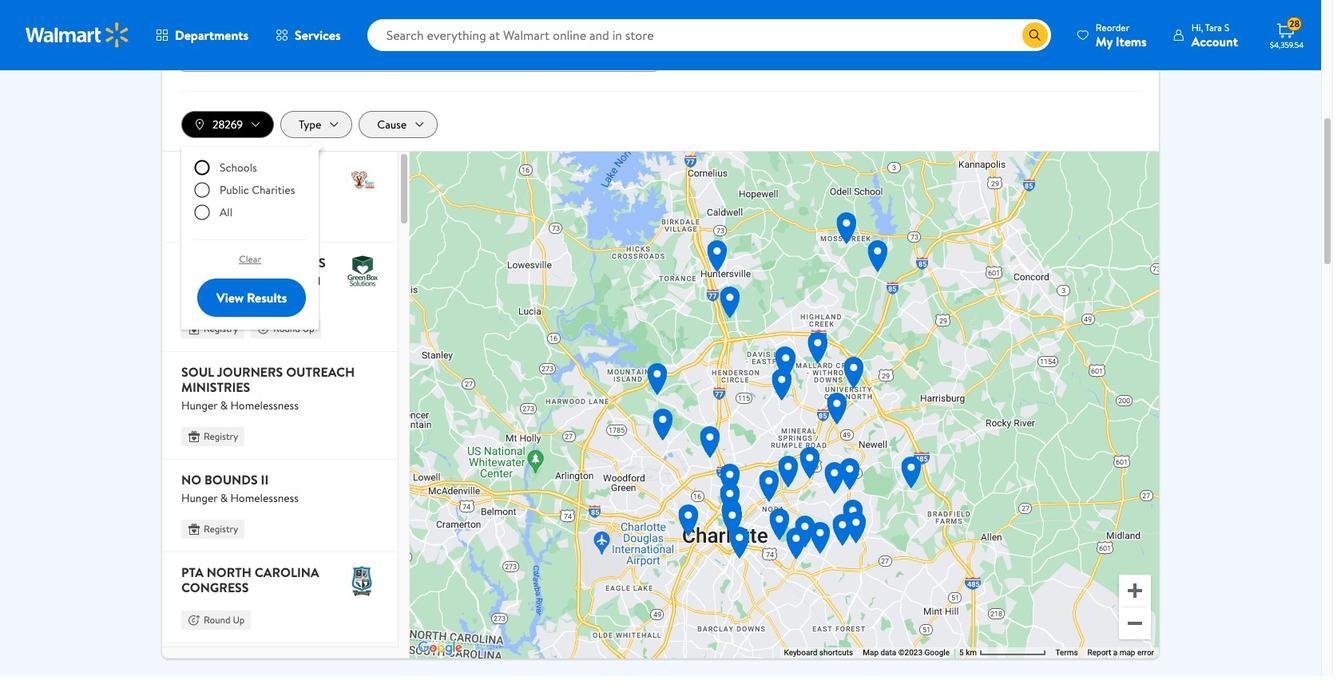 Task type: describe. For each thing, give the bounding box(es) containing it.
child
[[231, 163, 269, 181]]

cause
[[377, 117, 407, 133]]

data
[[881, 649, 897, 658]]

social
[[292, 273, 321, 289]]

reorder
[[1096, 20, 1130, 34]]

All radio
[[194, 205, 210, 221]]

clear button
[[194, 247, 306, 273]]

5
[[960, 649, 964, 658]]

map
[[863, 649, 879, 658]]

map
[[1120, 649, 1136, 658]]

the
[[293, 163, 316, 181]]

map data ©2023 google
[[863, 649, 950, 658]]

services button
[[262, 16, 354, 54]]

hunger inside soul journers outreach ministries hunger & homelessness
[[181, 398, 218, 414]]

view
[[217, 289, 244, 307]]

raise a child of the carolinas
[[181, 163, 316, 195]]

solutions
[[255, 254, 326, 272]]

items
[[1116, 32, 1147, 50]]

report a map error
[[1088, 649, 1154, 658]]

support
[[241, 273, 279, 289]]

Walmart Site-Wide search field
[[367, 19, 1051, 51]]

1 vertical spatial round
[[273, 322, 300, 336]]

& inside no bounds ii hunger & homelessness
[[220, 491, 228, 507]]

no bounds ii hunger & homelessness
[[181, 471, 299, 507]]

registry for hunger
[[204, 523, 238, 536]]

up for child
[[233, 212, 245, 226]]

terms link
[[1056, 649, 1078, 658]]

journers
[[217, 364, 283, 381]]

round for carolina
[[204, 614, 231, 627]]

report
[[1088, 649, 1112, 658]]

public
[[220, 182, 249, 198]]

public charities
[[220, 182, 295, 198]]

Search search field
[[367, 19, 1051, 51]]

carolinas
[[181, 178, 253, 195]]

north
[[207, 564, 252, 582]]

community
[[181, 273, 238, 289]]

& for box
[[282, 273, 290, 289]]

hunger inside no bounds ii hunger & homelessness
[[181, 491, 218, 507]]

search charity or registry name element
[[181, 6, 661, 72]]

clear
[[239, 253, 261, 266]]

registry for ministries
[[204, 430, 238, 443]]

schools
[[220, 160, 257, 176]]

all
[[220, 205, 233, 221]]

5 km button
[[955, 648, 1051, 659]]

error
[[1138, 649, 1154, 658]]

Public Charities radio
[[194, 182, 210, 198]]

bounds
[[204, 471, 258, 489]]

walmart image
[[26, 22, 129, 48]]

account
[[1192, 32, 1238, 50]]

reorder my items
[[1096, 20, 1147, 50]]

tara
[[1205, 20, 1222, 34]]

Schools radio
[[194, 160, 210, 176]]

pta north carolina congress
[[181, 564, 319, 597]]



Task type: vqa. For each thing, say whether or not it's contained in the screenshot.
"View"
yes



Task type: locate. For each thing, give the bounding box(es) containing it.
0 vertical spatial hunger
[[181, 398, 218, 414]]

0 vertical spatial up
[[233, 212, 245, 226]]

homelessness
[[230, 398, 299, 414], [230, 491, 299, 507]]

pta
[[181, 564, 204, 582]]

results
[[247, 289, 287, 307]]

3 registry from the top
[[204, 523, 238, 536]]

round
[[204, 212, 231, 226], [273, 322, 300, 336], [204, 614, 231, 627]]

terms
[[1056, 649, 1078, 658]]

outreach
[[286, 364, 355, 381]]

hi, tara s account
[[1192, 20, 1238, 50]]

& inside soul journers outreach ministries hunger & homelessness
[[220, 398, 228, 414]]

a
[[1113, 649, 1118, 658]]

departments
[[175, 26, 249, 44]]

search icon image
[[1029, 29, 1042, 42]]

registry up the north
[[204, 523, 238, 536]]

registry up bounds
[[204, 430, 238, 443]]

cause button
[[359, 111, 438, 138]]

up
[[233, 212, 245, 226], [302, 322, 314, 336], [233, 614, 245, 627]]

carolina
[[255, 564, 319, 582]]

type
[[299, 117, 321, 133]]

round up for carolina
[[204, 614, 245, 627]]

& down bounds
[[220, 491, 228, 507]]

view results button
[[197, 279, 306, 317]]

up up "outreach"
[[302, 322, 314, 336]]

0 vertical spatial registry
[[204, 322, 238, 336]]

green box solutions community support & social action
[[181, 254, 326, 306]]

services
[[295, 26, 341, 44]]

up right all
[[233, 212, 245, 226]]

ii
[[261, 471, 269, 489]]

round down the results at the left top of the page
[[273, 322, 300, 336]]

1 vertical spatial homelessness
[[230, 491, 299, 507]]

round up
[[204, 212, 245, 226], [273, 322, 314, 336], [204, 614, 245, 627]]

ministries
[[181, 378, 250, 396]]

raise
[[181, 163, 217, 181]]

up down congress
[[233, 614, 245, 627]]

round down the public charities option
[[204, 212, 231, 226]]

round up down the results at the left top of the page
[[273, 322, 314, 336]]

round up down public
[[204, 212, 245, 226]]

of
[[272, 163, 290, 181]]

2 vertical spatial round up
[[204, 614, 245, 627]]

& down solutions
[[282, 273, 290, 289]]

round down congress
[[204, 614, 231, 627]]

& for journers
[[220, 398, 228, 414]]

5 km
[[960, 649, 979, 658]]

1 registry from the top
[[204, 322, 238, 336]]

registry for community
[[204, 322, 238, 336]]

28269
[[213, 117, 243, 133]]

0 vertical spatial homelessness
[[230, 398, 299, 414]]

departments button
[[142, 16, 262, 54]]

2 hunger from the top
[[181, 491, 218, 507]]

group containing schools
[[194, 160, 306, 227]]

round for child
[[204, 212, 231, 226]]

shortcuts
[[820, 649, 853, 658]]

28269 button
[[181, 111, 274, 138]]

google
[[925, 649, 950, 658]]

1 homelessness from the top
[[230, 398, 299, 414]]

hunger down the no
[[181, 491, 218, 507]]

1 vertical spatial hunger
[[181, 491, 218, 507]]

my
[[1096, 32, 1113, 50]]

2 vertical spatial &
[[220, 491, 228, 507]]

round up down congress
[[204, 614, 245, 627]]

view results
[[217, 289, 287, 307]]

2 vertical spatial up
[[233, 614, 245, 627]]

type button
[[280, 111, 353, 138]]

2 registry from the top
[[204, 430, 238, 443]]

2 homelessness from the top
[[230, 491, 299, 507]]

group
[[194, 160, 306, 227]]

Search charity or registry name text field
[[181, 27, 658, 72]]

a
[[220, 163, 228, 181]]

& down ministries
[[220, 398, 228, 414]]

round up for child
[[204, 212, 245, 226]]

0 vertical spatial &
[[282, 273, 290, 289]]

28
[[1290, 17, 1300, 31]]

homelessness inside soul journers outreach ministries hunger & homelessness
[[230, 398, 299, 414]]

map region
[[410, 152, 1159, 659]]

2 vertical spatial round
[[204, 614, 231, 627]]

google image
[[414, 639, 466, 659]]

report a map error link
[[1088, 649, 1154, 658]]

hi,
[[1192, 20, 1203, 34]]

registry
[[204, 322, 238, 336], [204, 430, 238, 443], [204, 523, 238, 536]]

1 vertical spatial registry
[[204, 430, 238, 443]]

registry down view
[[204, 322, 238, 336]]

&
[[282, 273, 290, 289], [220, 398, 228, 414], [220, 491, 228, 507]]

0 vertical spatial round
[[204, 212, 231, 226]]

up for carolina
[[233, 614, 245, 627]]

& inside green box solutions community support & social action
[[282, 273, 290, 289]]

action
[[181, 290, 213, 306]]

©2023
[[899, 649, 923, 658]]

keyboard
[[784, 649, 818, 658]]

homelessness inside no bounds ii hunger & homelessness
[[230, 491, 299, 507]]

keyboard shortcuts
[[784, 649, 853, 658]]

box
[[226, 254, 252, 272]]

2 vertical spatial registry
[[204, 523, 238, 536]]

$4,359.54
[[1270, 39, 1304, 50]]

congress
[[181, 579, 249, 597]]

km
[[966, 649, 977, 658]]

1 vertical spatial round up
[[273, 322, 314, 336]]

no
[[181, 471, 201, 489]]

soul journers outreach ministries hunger & homelessness
[[181, 364, 355, 414]]

1 vertical spatial &
[[220, 398, 228, 414]]

charities
[[252, 182, 295, 198]]

1 hunger from the top
[[181, 398, 218, 414]]

hunger down ministries
[[181, 398, 218, 414]]

1 vertical spatial up
[[302, 322, 314, 336]]

green
[[181, 254, 223, 272]]

homelessness down ii
[[230, 491, 299, 507]]

keyboard shortcuts button
[[784, 648, 853, 659]]

homelessness down 'journers'
[[230, 398, 299, 414]]

hunger
[[181, 398, 218, 414], [181, 491, 218, 507]]

soul
[[181, 364, 214, 381]]

s
[[1225, 20, 1230, 34]]

0 vertical spatial round up
[[204, 212, 245, 226]]



